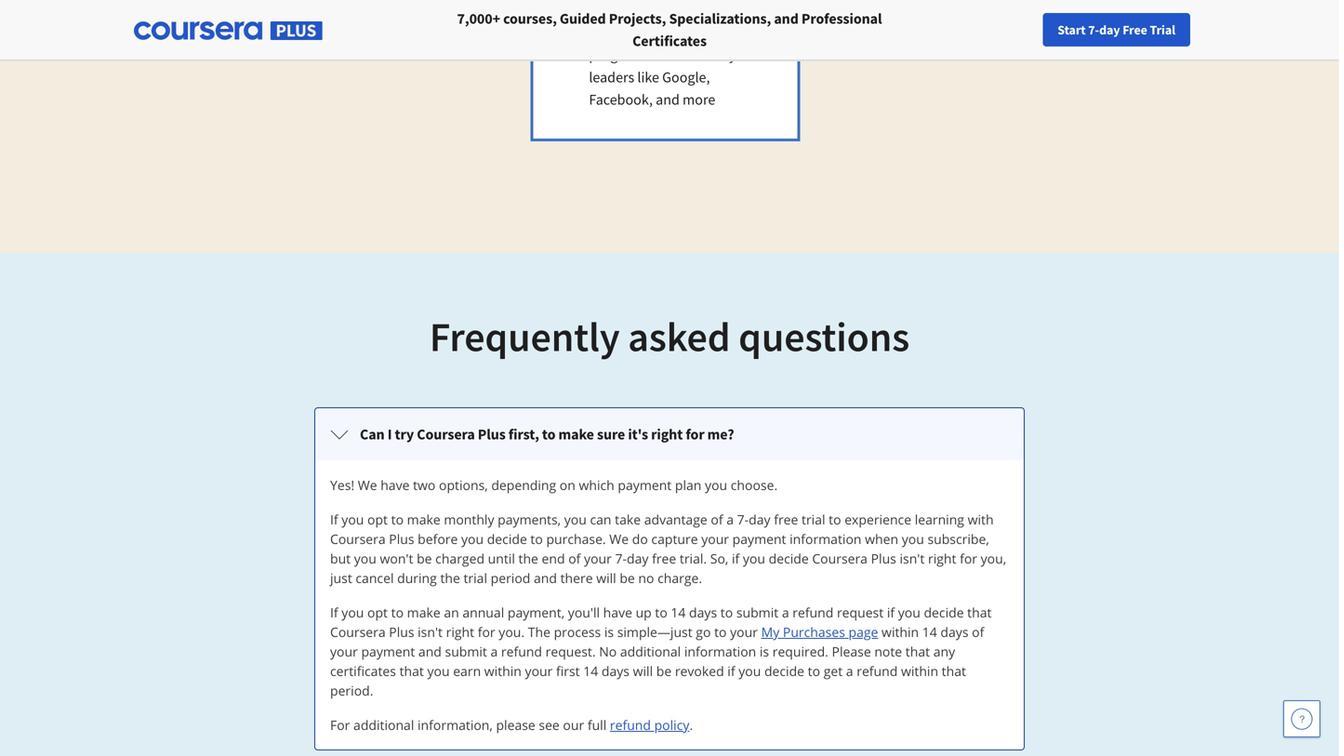 Task type: locate. For each thing, give the bounding box(es) containing it.
1 vertical spatial is
[[760, 643, 770, 661]]

1 horizontal spatial submit
[[737, 604, 779, 622]]

frequently asked questions
[[430, 311, 910, 362]]

1 horizontal spatial additional
[[621, 643, 681, 661]]

day down do
[[627, 550, 649, 568]]

will inside the within 14 days of your payment and submit a refund request. no additional information is required. please note that any certificates that you earn within your first 14 days will be revoked if you decide to get a refund within that period.
[[633, 663, 653, 680]]

0 horizontal spatial will
[[597, 569, 617, 587]]

0 horizontal spatial right
[[446, 623, 475, 641]]

free down capture
[[652, 550, 677, 568]]

0 vertical spatial submit
[[737, 604, 779, 622]]

your inside if you opt to make an annual payment, you'll have up to 14 days to submit a refund request if you decide that coursera plus isn't right for you. the process is simple—just go to your
[[731, 623, 758, 641]]

if
[[330, 511, 338, 529], [330, 604, 338, 622]]

1 vertical spatial additional
[[354, 716, 414, 734]]

1 vertical spatial of
[[569, 550, 581, 568]]

0 horizontal spatial day
[[627, 550, 649, 568]]

and
[[774, 9, 799, 28], [656, 90, 680, 109], [534, 569, 557, 587], [419, 643, 442, 661]]

if right revoked
[[728, 663, 736, 680]]

7- inside 'button'
[[1089, 21, 1100, 38]]

that down you, on the right bottom of the page
[[968, 604, 992, 622]]

trial left experience
[[802, 511, 826, 529]]

day inside 'button'
[[1100, 21, 1121, 38]]

right inside dropdown button
[[651, 425, 683, 444]]

0 vertical spatial if
[[330, 511, 338, 529]]

the left end
[[519, 550, 539, 568]]

if inside if you opt to make an annual payment, you'll have up to 14 days to submit a refund request if you decide that coursera plus isn't right for you. the process is simple—just go to your
[[330, 604, 338, 622]]

if down just
[[330, 604, 338, 622]]

opt up won't
[[368, 511, 388, 529]]

1 vertical spatial for
[[960, 550, 978, 568]]

coursera up certificates
[[330, 623, 386, 641]]

14 inside if you opt to make an annual payment, you'll have up to 14 days to submit a refund request if you decide that coursera plus isn't right for you. the process is simple—just go to your
[[671, 604, 686, 622]]

2 horizontal spatial days
[[941, 623, 969, 641]]

decide
[[487, 530, 527, 548], [769, 550, 809, 568], [924, 604, 965, 622], [765, 663, 805, 680]]

day left show notifications icon
[[1100, 21, 1121, 38]]

0 vertical spatial for
[[686, 425, 705, 444]]

0 horizontal spatial isn't
[[418, 623, 443, 641]]

and inside 7,000+ courses, guided projects, specializations, and professional certificates
[[774, 9, 799, 28]]

be inside the within 14 days of your payment and submit a refund request. no additional information is required. please note that any certificates that you earn within your first 14 days will be revoked if you decide to get a refund within that period.
[[657, 663, 672, 680]]

1 horizontal spatial will
[[633, 663, 653, 680]]

make inside dropdown button
[[559, 425, 594, 444]]

1 horizontal spatial for
[[686, 425, 705, 444]]

right inside if you opt to make an annual payment, you'll have up to 14 days to submit a refund request if you decide that coursera plus isn't right for you. the process is simple—just go to your
[[446, 623, 475, 641]]

plus up certificates
[[389, 623, 415, 641]]

1 horizontal spatial we
[[610, 530, 629, 548]]

if down yes!
[[330, 511, 338, 529]]

find your new career
[[978, 21, 1095, 38]]

decide down required.
[[765, 663, 805, 680]]

1 vertical spatial make
[[407, 511, 441, 529]]

professional
[[802, 9, 883, 28], [589, 23, 666, 42]]

days
[[690, 604, 718, 622], [941, 623, 969, 641], [602, 663, 630, 680]]

to
[[542, 425, 556, 444], [391, 511, 404, 529], [829, 511, 842, 529], [531, 530, 543, 548], [391, 604, 404, 622], [655, 604, 668, 622], [721, 604, 733, 622], [715, 623, 727, 641], [808, 663, 821, 680]]

information
[[790, 530, 862, 548], [685, 643, 757, 661]]

.
[[690, 716, 693, 734]]

to right 'up'
[[655, 604, 668, 622]]

have left two
[[381, 476, 410, 494]]

decide right so,
[[769, 550, 809, 568]]

my purchases page
[[762, 623, 879, 641]]

be left no
[[620, 569, 635, 587]]

1 opt from the top
[[368, 511, 388, 529]]

the
[[519, 550, 539, 568], [441, 569, 460, 587]]

1 vertical spatial the
[[441, 569, 460, 587]]

cancel
[[356, 569, 394, 587]]

additional down the simple—just at the bottom of the page
[[621, 643, 681, 661]]

for down subscribe,
[[960, 550, 978, 568]]

see
[[539, 716, 560, 734]]

the
[[528, 623, 551, 641]]

you down monthly
[[462, 530, 484, 548]]

14 up any
[[923, 623, 938, 641]]

if right so,
[[732, 550, 740, 568]]

if inside if you opt to make monthly payments, you can take advantage of a 7-day free trial to experience learning with coursera plus before you decide to purchase. we do capture your payment information when you subscribe, but you won't be charged until the end of your 7-day free trial. so, if you decide coursera plus isn't right for you, just cancel during the trial period and there will be no charge.
[[330, 511, 338, 529]]

your
[[1005, 21, 1029, 38], [702, 530, 730, 548], [584, 550, 612, 568], [731, 623, 758, 641], [330, 643, 358, 661], [525, 663, 553, 680]]

subscribe,
[[928, 530, 990, 548]]

a inside if you opt to make monthly payments, you can take advantage of a 7-day free trial to experience learning with coursera plus before you decide to purchase. we do capture your payment information when you subscribe, but you won't be charged until the end of your 7-day free trial. so, if you decide coursera plus isn't right for you, just cancel during the trial period and there will be no charge.
[[727, 511, 734, 529]]

2 vertical spatial right
[[446, 623, 475, 641]]

days up go
[[690, 604, 718, 622]]

0 vertical spatial days
[[690, 604, 718, 622]]

right down an
[[446, 623, 475, 641]]

1 vertical spatial will
[[633, 663, 653, 680]]

right down subscribe,
[[929, 550, 957, 568]]

can
[[590, 511, 612, 529]]

None search field
[[256, 12, 572, 49]]

make inside if you opt to make monthly payments, you can take advantage of a 7-day free trial to experience learning with coursera plus before you decide to purchase. we do capture your payment information when you subscribe, but you won't be charged until the end of your 7-day free trial. so, if you decide coursera plus isn't right for you, just cancel during the trial period and there will be no charge.
[[407, 511, 441, 529]]

2 vertical spatial if
[[728, 663, 736, 680]]

1 vertical spatial payment
[[733, 530, 787, 548]]

0 vertical spatial if
[[732, 550, 740, 568]]

2 horizontal spatial be
[[657, 663, 672, 680]]

you up cancel at the bottom
[[354, 550, 377, 568]]

process
[[554, 623, 601, 641]]

opt inside if you opt to make monthly payments, you can take advantage of a 7-day free trial to experience learning with coursera plus before you decide to purchase. we do capture your payment information when you subscribe, but you won't be charged until the end of your 7-day free trial. so, if you decide coursera plus isn't right for you, just cancel during the trial period and there will be no charge.
[[368, 511, 388, 529]]

14
[[671, 604, 686, 622], [923, 623, 938, 641], [584, 663, 599, 680]]

coursera plus image
[[134, 22, 323, 40]]

to right go
[[715, 623, 727, 641]]

information down go
[[685, 643, 757, 661]]

coursera image
[[22, 15, 141, 45]]

a up so,
[[727, 511, 734, 529]]

days up any
[[941, 623, 969, 641]]

0 horizontal spatial submit
[[445, 643, 487, 661]]

2 horizontal spatial of
[[973, 623, 985, 641]]

information down experience
[[790, 530, 862, 548]]

professional inside choose from more than 15 professional certificate programs from industry leaders like google, facebook, and more
[[589, 23, 666, 42]]

submit
[[737, 604, 779, 622], [445, 643, 487, 661]]

first,
[[509, 425, 539, 444]]

page
[[849, 623, 879, 641]]

1 horizontal spatial isn't
[[900, 550, 925, 568]]

when
[[865, 530, 899, 548]]

there
[[561, 569, 593, 587]]

0 vertical spatial trial
[[802, 511, 826, 529]]

of down purchase.
[[569, 550, 581, 568]]

0 horizontal spatial 7-
[[616, 550, 627, 568]]

if inside the within 14 days of your payment and submit a refund request. no additional information is required. please note that any certificates that you earn within your first 14 days will be revoked if you decide to get a refund within that period.
[[728, 663, 736, 680]]

right right it's
[[651, 425, 683, 444]]

opt for before
[[368, 511, 388, 529]]

14 right the first
[[584, 663, 599, 680]]

0 horizontal spatial trial
[[464, 569, 488, 587]]

0 horizontal spatial 14
[[584, 663, 599, 680]]

1 vertical spatial be
[[620, 569, 635, 587]]

0 horizontal spatial be
[[417, 550, 432, 568]]

of down you, on the right bottom of the page
[[973, 623, 985, 641]]

to left get
[[808, 663, 821, 680]]

of up so,
[[711, 511, 724, 529]]

1 horizontal spatial of
[[711, 511, 724, 529]]

to down so,
[[721, 604, 733, 622]]

within
[[882, 623, 919, 641], [485, 663, 522, 680], [902, 663, 939, 680]]

0 vertical spatial 7-
[[1089, 21, 1100, 38]]

will right 'there'
[[597, 569, 617, 587]]

submit up the 'my'
[[737, 604, 779, 622]]

will
[[597, 569, 617, 587], [633, 663, 653, 680]]

0 vertical spatial isn't
[[900, 550, 925, 568]]

plus down the when
[[872, 550, 897, 568]]

7- down 'choose.'
[[738, 511, 749, 529]]

0 horizontal spatial we
[[358, 476, 377, 494]]

isn't down during
[[418, 623, 443, 641]]

2 horizontal spatial payment
[[733, 530, 787, 548]]

help center image
[[1292, 708, 1314, 730]]

from up "like" in the left of the page
[[652, 46, 682, 64]]

for down annual
[[478, 623, 496, 641]]

show notifications image
[[1124, 23, 1146, 46]]

it's
[[628, 425, 649, 444]]

payment inside the within 14 days of your payment and submit a refund request. no additional information is required. please note that any certificates that you earn within your first 14 days will be revoked if you decide to get a refund within that period.
[[361, 643, 415, 661]]

a inside if you opt to make an annual payment, you'll have up to 14 days to submit a refund request if you decide that coursera plus isn't right for you. the process is simple—just go to your
[[782, 604, 790, 622]]

1 horizontal spatial the
[[519, 550, 539, 568]]

certificates
[[633, 32, 707, 50]]

your left the 'my'
[[731, 623, 758, 641]]

won't
[[380, 550, 414, 568]]

more up 'certificate'
[[671, 1, 704, 20]]

0 vertical spatial 14
[[671, 604, 686, 622]]

7-
[[1089, 21, 1100, 38], [738, 511, 749, 529], [616, 550, 627, 568]]

will inside if you opt to make monthly payments, you can take advantage of a 7-day free trial to experience learning with coursera plus before you decide to purchase. we do capture your payment information when you subscribe, but you won't be charged until the end of your 7-day free trial. so, if you decide coursera plus isn't right for you, just cancel during the trial period and there will be no charge.
[[597, 569, 617, 587]]

2 vertical spatial make
[[407, 604, 441, 622]]

1 horizontal spatial day
[[749, 511, 771, 529]]

learning
[[915, 511, 965, 529]]

to inside the within 14 days of your payment and submit a refund request. no additional information is required. please note that any certificates that you earn within your first 14 days will be revoked if you decide to get a refund within that period.
[[808, 663, 821, 680]]

decide up any
[[924, 604, 965, 622]]

but
[[330, 550, 351, 568]]

payments,
[[498, 511, 561, 529]]

be left revoked
[[657, 663, 672, 680]]

i
[[388, 425, 392, 444]]

from
[[639, 1, 668, 20], [652, 46, 682, 64]]

and down end
[[534, 569, 557, 587]]

you'll
[[568, 604, 600, 622]]

7- right "start" in the top of the page
[[1089, 21, 1100, 38]]

you up purchase.
[[565, 511, 587, 529]]

0 horizontal spatial of
[[569, 550, 581, 568]]

can i try coursera plus first, to make sure it's right for me?
[[360, 425, 735, 444]]

1 vertical spatial opt
[[368, 604, 388, 622]]

a up the purchases
[[782, 604, 790, 622]]

1 vertical spatial 14
[[923, 623, 938, 641]]

1 vertical spatial day
[[749, 511, 771, 529]]

for inside if you opt to make an annual payment, you'll have up to 14 days to submit a refund request if you decide that coursera plus isn't right for you. the process is simple—just go to your
[[478, 623, 496, 641]]

that left any
[[906, 643, 931, 661]]

to down during
[[391, 604, 404, 622]]

make inside if you opt to make an annual payment, you'll have up to 14 days to submit a refund request if you decide that coursera plus isn't right for you. the process is simple—just go to your
[[407, 604, 441, 622]]

1 vertical spatial submit
[[445, 643, 487, 661]]

1 vertical spatial days
[[941, 623, 969, 641]]

right
[[651, 425, 683, 444], [929, 550, 957, 568], [446, 623, 475, 641]]

0 horizontal spatial is
[[605, 623, 614, 641]]

1 horizontal spatial is
[[760, 643, 770, 661]]

your left the first
[[525, 663, 553, 680]]

1 vertical spatial we
[[610, 530, 629, 548]]

2 vertical spatial day
[[627, 550, 649, 568]]

2 vertical spatial for
[[478, 623, 496, 641]]

decide up until
[[487, 530, 527, 548]]

yes! we have two options, depending on which payment plan you choose.
[[330, 476, 778, 494]]

2 vertical spatial of
[[973, 623, 985, 641]]

you down yes!
[[342, 511, 364, 529]]

1 vertical spatial if
[[888, 604, 895, 622]]

your up certificates
[[330, 643, 358, 661]]

isn't
[[900, 550, 925, 568], [418, 623, 443, 641]]

request.
[[546, 643, 596, 661]]

for inside the can i try coursera plus first, to make sure it's right for me? dropdown button
[[686, 425, 705, 444]]

opt inside if you opt to make an annual payment, you'll have up to 14 days to submit a refund request if you decide that coursera plus isn't right for you. the process is simple—just go to your
[[368, 604, 388, 622]]

7,000+ courses, guided projects, specializations, and professional certificates
[[457, 9, 883, 50]]

if inside if you opt to make an annual payment, you'll have up to 14 days to submit a refund request if you decide that coursera plus isn't right for you. the process is simple—just go to your
[[888, 604, 895, 622]]

1 vertical spatial isn't
[[418, 623, 443, 641]]

is up no
[[605, 623, 614, 641]]

and down during
[[419, 643, 442, 661]]

0 vertical spatial of
[[711, 511, 724, 529]]

0 horizontal spatial information
[[685, 643, 757, 661]]

you
[[705, 476, 728, 494], [342, 511, 364, 529], [565, 511, 587, 529], [462, 530, 484, 548], [902, 530, 925, 548], [354, 550, 377, 568], [743, 550, 766, 568], [342, 604, 364, 622], [899, 604, 921, 622], [428, 663, 450, 680], [739, 663, 761, 680]]

day down 'choose.'
[[749, 511, 771, 529]]

refund
[[793, 604, 834, 622], [501, 643, 542, 661], [857, 663, 898, 680], [610, 716, 651, 734]]

2 vertical spatial 14
[[584, 663, 599, 680]]

trial
[[802, 511, 826, 529], [464, 569, 488, 587]]

before
[[418, 530, 458, 548]]

isn't down learning at the bottom of page
[[900, 550, 925, 568]]

0 vertical spatial will
[[597, 569, 617, 587]]

we right yes!
[[358, 476, 377, 494]]

1 horizontal spatial 14
[[671, 604, 686, 622]]

for left me?
[[686, 425, 705, 444]]

and right 15
[[774, 9, 799, 28]]

make
[[559, 425, 594, 444], [407, 511, 441, 529], [407, 604, 441, 622]]

2 horizontal spatial right
[[929, 550, 957, 568]]

coursera right the try
[[417, 425, 475, 444]]

please
[[496, 716, 536, 734]]

my
[[762, 623, 780, 641]]

please
[[832, 643, 872, 661]]

0 vertical spatial we
[[358, 476, 377, 494]]

we left do
[[610, 530, 629, 548]]

refund up the purchases
[[793, 604, 834, 622]]

2 if from the top
[[330, 604, 338, 622]]

for inside if you opt to make monthly payments, you can take advantage of a 7-day free trial to experience learning with coursera plus before you decide to purchase. we do capture your payment information when you subscribe, but you won't be charged until the end of your 7-day free trial. so, if you decide coursera plus isn't right for you, just cancel during the trial period and there will be no charge.
[[960, 550, 978, 568]]

find your new career link
[[969, 19, 1104, 42]]

submit up earn
[[445, 643, 487, 661]]

and down google,
[[656, 90, 680, 109]]

0 horizontal spatial have
[[381, 476, 410, 494]]

make left sure
[[559, 425, 594, 444]]

1 if from the top
[[330, 511, 338, 529]]

0 horizontal spatial for
[[478, 623, 496, 641]]

0 vertical spatial is
[[605, 623, 614, 641]]

0 vertical spatial payment
[[618, 476, 672, 494]]

a right get
[[847, 663, 854, 680]]

is inside if you opt to make an annual payment, you'll have up to 14 days to submit a refund request if you decide that coursera plus isn't right for you. the process is simple—just go to your
[[605, 623, 614, 641]]

2 horizontal spatial for
[[960, 550, 978, 568]]

take
[[615, 511, 641, 529]]

have left 'up'
[[604, 604, 633, 622]]

payment up certificates
[[361, 643, 415, 661]]

payment
[[618, 476, 672, 494], [733, 530, 787, 548], [361, 643, 415, 661]]

2 vertical spatial payment
[[361, 643, 415, 661]]

payment up take
[[618, 476, 672, 494]]

to left experience
[[829, 511, 842, 529]]

0 vertical spatial make
[[559, 425, 594, 444]]

that right certificates
[[400, 663, 424, 680]]

plan
[[675, 476, 702, 494]]

coursera inside dropdown button
[[417, 425, 475, 444]]

new
[[1032, 21, 1056, 38]]

additional right the for
[[354, 716, 414, 734]]

of
[[711, 511, 724, 529], [569, 550, 581, 568], [973, 623, 985, 641]]

is
[[605, 623, 614, 641], [760, 643, 770, 661]]

2 vertical spatial days
[[602, 663, 630, 680]]

your up so,
[[702, 530, 730, 548]]

start 7-day free trial
[[1058, 21, 1176, 38]]

2 horizontal spatial day
[[1100, 21, 1121, 38]]

policy
[[655, 716, 690, 734]]

additional inside the within 14 days of your payment and submit a refund request. no additional information is required. please note that any certificates that you earn within your first 14 days will be revoked if you decide to get a refund within that period.
[[621, 643, 681, 661]]

annual
[[463, 604, 505, 622]]

trial down charged
[[464, 569, 488, 587]]

and inside the within 14 days of your payment and submit a refund request. no additional information is required. please note that any certificates that you earn within your first 14 days will be revoked if you decide to get a refund within that period.
[[419, 643, 442, 661]]

plus inside if you opt to make an annual payment, you'll have up to 14 days to submit a refund request if you decide that coursera plus isn't right for you. the process is simple—just go to your
[[389, 623, 415, 641]]

1 vertical spatial if
[[330, 604, 338, 622]]

start
[[1058, 21, 1086, 38]]

1 horizontal spatial professional
[[802, 9, 883, 28]]

1 vertical spatial right
[[929, 550, 957, 568]]

refund down note
[[857, 663, 898, 680]]

1 vertical spatial 7-
[[738, 511, 749, 529]]

opt for coursera
[[368, 604, 388, 622]]

free down 'choose.'
[[774, 511, 799, 529]]

is down the 'my'
[[760, 643, 770, 661]]

if for if you opt to make monthly payments, you can take advantage of a 7-day free trial to experience learning with coursera plus before you decide to purchase. we do capture your payment information when you subscribe, but you won't be charged until the end of your 7-day free trial. so, if you decide coursera plus isn't right for you, just cancel during the trial period and there will be no charge.
[[330, 511, 338, 529]]

2 vertical spatial be
[[657, 663, 672, 680]]

more
[[671, 1, 704, 20], [683, 90, 716, 109]]

0 horizontal spatial payment
[[361, 643, 415, 661]]

specializations,
[[669, 9, 772, 28]]

14 up the simple—just at the bottom of the page
[[671, 604, 686, 622]]

will down the simple—just at the bottom of the page
[[633, 663, 653, 680]]

period.
[[330, 682, 374, 700]]

you,
[[981, 550, 1007, 568]]

1 horizontal spatial information
[[790, 530, 862, 548]]

2 opt from the top
[[368, 604, 388, 622]]

within up note
[[882, 623, 919, 641]]

be up during
[[417, 550, 432, 568]]

1 vertical spatial free
[[652, 550, 677, 568]]

0 vertical spatial from
[[639, 1, 668, 20]]

0 horizontal spatial professional
[[589, 23, 666, 42]]

if right request
[[888, 604, 895, 622]]

0 vertical spatial information
[[790, 530, 862, 548]]

coursera
[[417, 425, 475, 444], [330, 530, 386, 548], [813, 550, 868, 568], [330, 623, 386, 641]]

your inside find your new career link
[[1005, 21, 1029, 38]]

1 vertical spatial from
[[652, 46, 682, 64]]

you right so,
[[743, 550, 766, 568]]

2 horizontal spatial 7-
[[1089, 21, 1100, 38]]



Task type: describe. For each thing, give the bounding box(es) containing it.
leaders
[[589, 68, 635, 87]]

have inside if you opt to make an annual payment, you'll have up to 14 days to submit a refund request if you decide that coursera plus isn't right for you. the process is simple—just go to your
[[604, 604, 633, 622]]

15
[[739, 1, 754, 20]]

right inside if you opt to make monthly payments, you can take advantage of a 7-day free trial to experience learning with coursera plus before you decide to purchase. we do capture your payment information when you subscribe, but you won't be charged until the end of your 7-day free trial. so, if you decide coursera plus isn't right for you, just cancel during the trial period and there will be no charge.
[[929, 550, 957, 568]]

just
[[330, 569, 352, 587]]

can
[[360, 425, 385, 444]]

revoked
[[675, 663, 725, 680]]

0 vertical spatial the
[[519, 550, 539, 568]]

0 horizontal spatial additional
[[354, 716, 414, 734]]

professional inside 7,000+ courses, guided projects, specializations, and professional certificates
[[802, 9, 883, 28]]

note
[[875, 643, 903, 661]]

than
[[707, 1, 736, 20]]

isn't inside if you opt to make an annual payment, you'll have up to 14 days to submit a refund request if you decide that coursera plus isn't right for you. the process is simple—just go to your
[[418, 623, 443, 641]]

within 14 days of your payment and submit a refund request. no additional information is required. please note that any certificates that you earn within your first 14 days will be revoked if you decide to get a refund within that period.
[[330, 623, 985, 700]]

any
[[934, 643, 956, 661]]

isn't inside if you opt to make monthly payments, you can take advantage of a 7-day free trial to experience learning with coursera plus before you decide to purchase. we do capture your payment information when you subscribe, but you won't be charged until the end of your 7-day free trial. so, if you decide coursera plus isn't right for you, just cancel during the trial period and there will be no charge.
[[900, 550, 925, 568]]

decide inside the within 14 days of your payment and submit a refund request. no additional information is required. please note that any certificates that you earn within your first 14 days will be revoked if you decide to get a refund within that period.
[[765, 663, 805, 680]]

frequently
[[430, 311, 620, 362]]

1 vertical spatial trial
[[464, 569, 488, 587]]

1 horizontal spatial 7-
[[738, 511, 749, 529]]

choose.
[[731, 476, 778, 494]]

you right the when
[[902, 530, 925, 548]]

industry
[[685, 46, 736, 64]]

trial
[[1151, 21, 1176, 38]]

2 horizontal spatial 14
[[923, 623, 938, 641]]

that inside if you opt to make an annual payment, you'll have up to 14 days to submit a refund request if you decide that coursera plus isn't right for you. the process is simple—just go to your
[[968, 604, 992, 622]]

days inside if you opt to make an annual payment, you'll have up to 14 days to submit a refund request if you decide that coursera plus isn't right for you. the process is simple—just go to your
[[690, 604, 718, 622]]

if you opt to make monthly payments, you can take advantage of a 7-day free trial to experience learning with coursera plus before you decide to purchase. we do capture your payment information when you subscribe, but you won't be charged until the end of your 7-day free trial. so, if you decide coursera plus isn't right for you, just cancel during the trial period and there will be no charge.
[[330, 511, 1007, 587]]

charged
[[436, 550, 485, 568]]

0 vertical spatial be
[[417, 550, 432, 568]]

request
[[837, 604, 884, 622]]

1 vertical spatial more
[[683, 90, 716, 109]]

if inside if you opt to make monthly payments, you can take advantage of a 7-day free trial to experience learning with coursera plus before you decide to purchase. we do capture your payment information when you subscribe, but you won't be charged until the end of your 7-day free trial. so, if you decide coursera plus isn't right for you, just cancel during the trial period and there will be no charge.
[[732, 550, 740, 568]]

free
[[1123, 21, 1148, 38]]

a down annual
[[491, 643, 498, 661]]

payment inside if you opt to make monthly payments, you can take advantage of a 7-day free trial to experience learning with coursera plus before you decide to purchase. we do capture your payment information when you subscribe, but you won't be charged until the end of your 7-day free trial. so, if you decide coursera plus isn't right for you, just cancel during the trial period and there will be no charge.
[[733, 530, 787, 548]]

0 vertical spatial have
[[381, 476, 410, 494]]

advantage
[[645, 511, 708, 529]]

my purchases page link
[[762, 623, 879, 641]]

refund policy link
[[610, 716, 690, 734]]

earn
[[453, 663, 481, 680]]

and inside choose from more than 15 professional certificate programs from industry leaders like google, facebook, and more
[[656, 90, 680, 109]]

purchases
[[783, 623, 846, 641]]

0 horizontal spatial the
[[441, 569, 460, 587]]

yes!
[[330, 476, 355, 494]]

you right "plan"
[[705, 476, 728, 494]]

choose from more than 15 professional certificate programs from industry leaders like google, facebook, and more
[[589, 1, 754, 109]]

capture
[[652, 530, 698, 548]]

you.
[[499, 623, 525, 641]]

1 horizontal spatial be
[[620, 569, 635, 587]]

make for annual
[[407, 604, 441, 622]]

coursera down the when
[[813, 550, 868, 568]]

of inside the within 14 days of your payment and submit a refund request. no additional information is required. please note that any certificates that you earn within your first 14 days will be revoked if you decide to get a refund within that period.
[[973, 623, 985, 641]]

me?
[[708, 425, 735, 444]]

two
[[413, 476, 436, 494]]

try
[[395, 425, 414, 444]]

to inside dropdown button
[[542, 425, 556, 444]]

2 vertical spatial 7-
[[616, 550, 627, 568]]

to up won't
[[391, 511, 404, 529]]

plus up won't
[[389, 530, 415, 548]]

your up 'there'
[[584, 550, 612, 568]]

do
[[632, 530, 648, 548]]

information inside if you opt to make monthly payments, you can take advantage of a 7-day free trial to experience learning with coursera plus before you decide to purchase. we do capture your payment information when you subscribe, but you won't be charged until the end of your 7-day free trial. so, if you decide coursera plus isn't right for you, just cancel during the trial period and there will be no charge.
[[790, 530, 862, 548]]

plus inside dropdown button
[[478, 425, 506, 444]]

you left earn
[[428, 663, 450, 680]]

if for if you opt to make an annual payment, you'll have up to 14 days to submit a refund request if you decide that coursera plus isn't right for you. the process is simple—just go to your
[[330, 604, 338, 622]]

1 horizontal spatial payment
[[618, 476, 672, 494]]

full
[[588, 716, 607, 734]]

simple—just
[[618, 623, 693, 641]]

submit inside if you opt to make an annual payment, you'll have up to 14 days to submit a refund request if you decide that coursera plus isn't right for you. the process is simple—just go to your
[[737, 604, 779, 622]]

make for payments,
[[407, 511, 441, 529]]

refund inside if you opt to make an annual payment, you'll have up to 14 days to submit a refund request if you decide that coursera plus isn't right for you. the process is simple—just go to your
[[793, 604, 834, 622]]

first
[[556, 663, 580, 680]]

google,
[[663, 68, 710, 87]]

courses,
[[503, 9, 557, 28]]

go
[[696, 623, 711, 641]]

facebook,
[[589, 90, 653, 109]]

if you opt to make an annual payment, you'll have up to 14 days to submit a refund request if you decide that coursera plus isn't right for you. the process is simple—just go to your
[[330, 604, 992, 641]]

choose
[[589, 1, 636, 20]]

options,
[[439, 476, 488, 494]]

certificates
[[330, 663, 396, 680]]

up
[[636, 604, 652, 622]]

we inside if you opt to make monthly payments, you can take advantage of a 7-day free trial to experience learning with coursera plus before you decide to purchase. we do capture your payment information when you subscribe, but you won't be charged until the end of your 7-day free trial. so, if you decide coursera plus isn't right for you, just cancel during the trial period and there will be no charge.
[[610, 530, 629, 548]]

within down any
[[902, 663, 939, 680]]

within right earn
[[485, 663, 522, 680]]

on
[[560, 476, 576, 494]]

payment,
[[508, 604, 565, 622]]

career
[[1059, 21, 1095, 38]]

refund down you. on the left
[[501, 643, 542, 661]]

that down any
[[942, 663, 967, 680]]

purchase.
[[547, 530, 606, 548]]

you right revoked
[[739, 663, 761, 680]]

depending
[[492, 476, 557, 494]]

end
[[542, 550, 565, 568]]

so,
[[711, 550, 729, 568]]

0 horizontal spatial free
[[652, 550, 677, 568]]

decide inside if you opt to make an annual payment, you'll have up to 14 days to submit a refund request if you decide that coursera plus isn't right for you. the process is simple—just go to your
[[924, 604, 965, 622]]

period
[[491, 569, 531, 587]]

with
[[968, 511, 994, 529]]

until
[[488, 550, 515, 568]]

monthly
[[444, 511, 495, 529]]

sure
[[597, 425, 626, 444]]

is inside the within 14 days of your payment and submit a refund request. no additional information is required. please note that any certificates that you earn within your first 14 days will be revoked if you decide to get a refund within that period.
[[760, 643, 770, 661]]

can i try coursera plus first, to make sure it's right for me? button
[[315, 408, 1024, 461]]

our
[[563, 716, 585, 734]]

no
[[599, 643, 617, 661]]

refund right full
[[610, 716, 651, 734]]

and inside if you opt to make monthly payments, you can take advantage of a 7-day free trial to experience learning with coursera plus before you decide to purchase. we do capture your payment information when you subscribe, but you won't be charged until the end of your 7-day free trial. so, if you decide coursera plus isn't right for you, just cancel during the trial period and there will be no charge.
[[534, 569, 557, 587]]

0 vertical spatial free
[[774, 511, 799, 529]]

to down payments,
[[531, 530, 543, 548]]

charge.
[[658, 569, 703, 587]]

0 horizontal spatial days
[[602, 663, 630, 680]]

get
[[824, 663, 843, 680]]

like
[[638, 68, 660, 87]]

submit inside the within 14 days of your payment and submit a refund request. no additional information is required. please note that any certificates that you earn within your first 14 days will be revoked if you decide to get a refund within that period.
[[445, 643, 487, 661]]

information inside the within 14 days of your payment and submit a refund request. no additional information is required. please note that any certificates that you earn within your first 14 days will be revoked if you decide to get a refund within that period.
[[685, 643, 757, 661]]

certificate
[[669, 23, 733, 42]]

programs
[[589, 46, 649, 64]]

projects,
[[609, 9, 667, 28]]

7,000+
[[457, 9, 501, 28]]

coursera inside if you opt to make an annual payment, you'll have up to 14 days to submit a refund request if you decide that coursera plus isn't right for you. the process is simple—just go to your
[[330, 623, 386, 641]]

for
[[330, 716, 350, 734]]

experience
[[845, 511, 912, 529]]

you down just
[[342, 604, 364, 622]]

0 vertical spatial more
[[671, 1, 704, 20]]

1 horizontal spatial trial
[[802, 511, 826, 529]]

information,
[[418, 716, 493, 734]]

during
[[397, 569, 437, 587]]

you up note
[[899, 604, 921, 622]]

guided
[[560, 9, 606, 28]]

coursera up but
[[330, 530, 386, 548]]

find
[[978, 21, 1002, 38]]



Task type: vqa. For each thing, say whether or not it's contained in the screenshot.
OPTION GROUP
no



